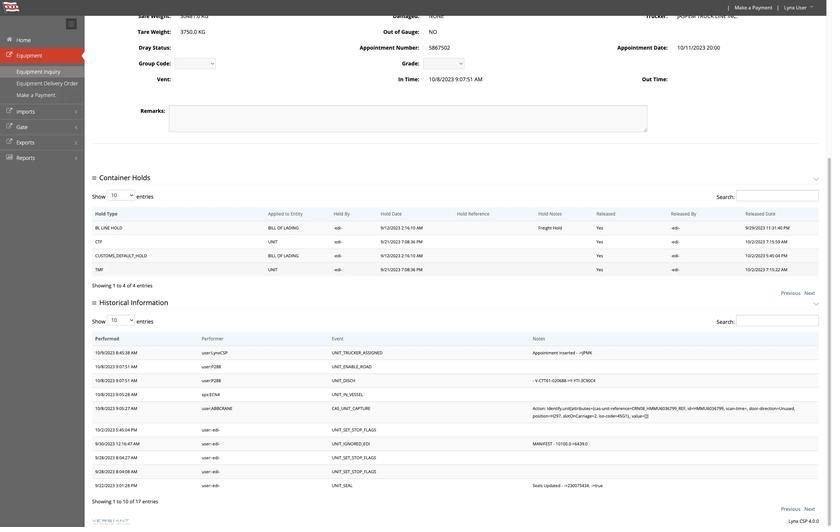 Task type: locate. For each thing, give the bounding box(es) containing it.
1 horizontal spatial make a payment link
[[732, 0, 776, 16]]

2 vertical spatial to
[[117, 498, 122, 505]]

1 vertical spatial out
[[643, 76, 653, 83]]

external link image up external link image
[[6, 108, 13, 114]]

by for held by
[[345, 211, 350, 217]]

date
[[392, 211, 402, 217], [766, 211, 776, 217]]

0 vertical spatial external link image
[[6, 52, 13, 58]]

1 9/12/2023 from the top
[[381, 225, 401, 231]]

to inside showing 1 to 4 of 4 entries previous next
[[117, 282, 122, 289]]

to left entity
[[285, 211, 290, 217]]

entries inside 'showing 1 to 10 of 17 entries previous next'
[[142, 498, 158, 505]]

notes up freight hold
[[550, 211, 562, 217]]

1 vertical spatial weight:
[[151, 28, 171, 35]]

1 9/21/2023 from the top
[[381, 239, 401, 245]]

bill of lading for customs_default_hold
[[268, 253, 299, 258]]

2 search: from the top
[[717, 318, 737, 326]]

next inside 'showing 1 to 10 of 17 entries previous next'
[[805, 506, 816, 513]]

hold for hold notes
[[539, 211, 549, 217]]

5 user:-edi- from the top
[[202, 483, 220, 489]]

bar chart image
[[6, 155, 13, 160]]

next inside showing 1 to 4 of 4 entries previous next
[[805, 290, 816, 297]]

1 horizontal spatial appointment
[[533, 350, 559, 356]]

None text field
[[737, 315, 820, 326]]

user:p288 for unit_enable_road
[[202, 364, 221, 370]]

1 vertical spatial bill
[[268, 253, 276, 258]]

customs_default_hold
[[95, 253, 147, 258]]

kg for 3750.0 kg
[[198, 28, 206, 35]]

1 by from the left
[[345, 211, 350, 217]]

0 vertical spatial bill
[[268, 225, 276, 231]]

released inside released: activate to sort column ascending column header
[[597, 211, 616, 217]]

id=hmmu6036799,
[[688, 406, 725, 411]]

1 vertical spatial make
[[17, 91, 29, 99]]

>true
[[593, 483, 603, 489]]

5:45:04
[[767, 253, 781, 258], [116, 427, 130, 433]]

1 vertical spatial kg
[[198, 28, 206, 35]]

out for out of gauge:
[[384, 28, 394, 35]]

2 vertical spatial of
[[130, 498, 134, 505]]

unit_set_stop_flags up the unit_ignored_edi
[[332, 427, 377, 433]]

1 time: from the left
[[405, 76, 420, 83]]

1 vertical spatial grid
[[92, 315, 820, 513]]

equipment for equipment
[[16, 52, 42, 59]]

1 bill from the top
[[268, 225, 276, 231]]

1 lading from the top
[[284, 225, 299, 231]]

1 vertical spatial 9/28/2023
[[95, 469, 115, 475]]

released date: activate to sort column ascending column header
[[743, 207, 820, 221]]

alert containing bl line hold
[[92, 221, 820, 277]]

position=h297,
[[533, 413, 562, 419]]

user:- for 10/2/2023 5:45:04 pm
[[202, 427, 213, 433]]

9/12/2023 2:16:10 am
[[381, 225, 423, 231], [381, 253, 423, 258]]

1 horizontal spatial by
[[692, 211, 697, 217]]

1 of from the top
[[278, 225, 283, 231]]

reorder image
[[92, 176, 98, 181], [92, 301, 98, 306]]

1 vertical spatial make a payment link
[[0, 90, 85, 101]]

row containing performed
[[92, 332, 820, 346]]

10/11/2023 20:00
[[678, 44, 721, 51]]

0 vertical spatial make a payment
[[735, 4, 773, 11]]

4 user:-edi- from the top
[[202, 469, 220, 475]]

kg right 3750.0
[[198, 28, 206, 35]]

of inside 'showing 1 to 10 of 17 entries previous next'
[[130, 498, 134, 505]]

0 vertical spatial 9:07:51
[[456, 76, 474, 83]]

make a payment link
[[732, 0, 776, 16], [0, 90, 85, 101]]

9:07:51
[[456, 76, 474, 83], [116, 364, 130, 370], [116, 378, 130, 383]]

10/8/2023 9:07:51 am up 10/8/2023 9:05:28 am
[[95, 378, 137, 383]]

held by: activate to sort column ascending column header
[[331, 207, 378, 221]]

10/2/2023 down 9/29/2023
[[746, 239, 766, 245]]

5 user:- from the top
[[202, 483, 213, 489]]

event: activate to sort column ascending column header
[[329, 332, 530, 346]]

previous inside 'showing 1 to 10 of 17 entries previous next'
[[782, 506, 801, 513]]

code=45g1}_
[[606, 413, 631, 419]]

kg right 30481.0
[[202, 12, 209, 20]]

showing inside showing 1 to 4 of 4 entries previous next
[[92, 282, 112, 289]]

equipment inside equipment inquiry link
[[17, 68, 42, 75]]

1
[[113, 282, 116, 289], [113, 498, 116, 505]]

10/8/2023 left 9:05:28
[[95, 392, 115, 397]]

1 9/21/2023 7:08:36 pm from the top
[[381, 239, 423, 245]]

1 user:-edi- from the top
[[202, 427, 220, 433]]

3 released from the left
[[746, 211, 765, 217]]

time: down date:
[[654, 76, 668, 83]]

0 horizontal spatial line
[[101, 225, 110, 231]]

1 9/28/2023 from the top
[[95, 455, 115, 461]]

9/28/2023 up 9/22/2023
[[95, 469, 115, 475]]

previous button down 10/2/2023 7:15:22 am
[[782, 290, 801, 297]]

2 9/12/2023 from the top
[[381, 253, 401, 258]]

of for information
[[130, 498, 134, 505]]

next for historical information
[[805, 506, 816, 513]]

appointment inside grid
[[533, 350, 559, 356]]

out
[[384, 28, 394, 35], [643, 76, 653, 83]]

make up inc.
[[735, 4, 748, 11]]

action: identify,unit[attributes={cas-unit-reference=crn08_hmmu6036799_ref, id=hmmu6036799, scan-time=, door-direction=unused, position=h297, slotoncarriage=2, iso-code=45g1}_ value=[]]
[[533, 406, 796, 419]]

10/2/2023
[[746, 239, 766, 245], [746, 253, 766, 258], [746, 267, 766, 272], [95, 427, 115, 433]]

0 vertical spatial 9/28/2023
[[95, 455, 115, 461]]

2 reorder image from the top
[[92, 301, 98, 306]]

show for historical information
[[92, 318, 107, 325]]

none text field inside grid
[[737, 190, 820, 201]]

1 unit from the top
[[268, 239, 278, 245]]

9/12/2023 for customs_default_hold
[[381, 253, 401, 258]]

3 yes from the top
[[597, 253, 604, 258]]

0 vertical spatial previous button
[[782, 290, 801, 297]]

4 yes from the top
[[597, 267, 604, 272]]

2 by from the left
[[692, 211, 697, 217]]

1 user:- from the top
[[202, 427, 213, 433]]

showing for container holds
[[92, 282, 112, 289]]

hold up freight
[[539, 211, 549, 217]]

equipment inside equipment delivery order link
[[17, 80, 42, 87]]

bill of lading for bl line hold
[[268, 225, 299, 231]]

2 2:16:10 from the top
[[402, 253, 416, 258]]

2 user:-edi- from the top
[[202, 441, 220, 447]]

entries inside showing 1 to 4 of 4 entries previous next
[[137, 282, 153, 289]]

0 horizontal spatial date
[[392, 211, 402, 217]]

hold for hold type
[[95, 211, 106, 217]]

0 vertical spatial 5:45:04
[[767, 253, 781, 258]]

2 9/12/2023 2:16:10 am from the top
[[381, 253, 423, 258]]

lynx left csp
[[789, 518, 799, 525]]

10/8/2023 9:07:51 am down 10/9/2023 8:45:38 am
[[95, 364, 137, 370]]

bl line hold
[[95, 225, 122, 231]]

to inside 'showing 1 to 10 of 17 entries previous next'
[[117, 498, 122, 505]]

1 show from the top
[[92, 193, 107, 200]]

2 vertical spatial 10/8/2023 9:07:51 am
[[95, 378, 137, 383]]

0 vertical spatial unit
[[268, 239, 278, 245]]

1 vertical spatial of
[[127, 282, 132, 289]]

1 vertical spatial to
[[117, 282, 122, 289]]

released by
[[672, 211, 697, 217]]

user:-edi- for 9/28/2023 8:04:08 am
[[202, 469, 220, 475]]

0 vertical spatial row
[[92, 207, 820, 221]]

10/8/2023 down 10/9/2023
[[95, 364, 115, 370]]

0 vertical spatial a
[[749, 4, 752, 11]]

am
[[475, 76, 483, 83], [417, 225, 423, 231], [782, 239, 788, 245], [417, 253, 423, 258], [782, 267, 788, 272], [131, 350, 137, 356], [131, 364, 137, 370], [131, 378, 137, 383], [131, 392, 137, 397], [131, 406, 137, 411], [133, 441, 140, 447], [131, 455, 137, 461], [131, 469, 137, 475]]

2 vertical spatial 9:07:51
[[116, 378, 130, 383]]

2 unit_set_stop_flags from the top
[[332, 455, 377, 461]]

| up inc.
[[728, 4, 730, 11]]

time: for out time:
[[654, 76, 668, 83]]

1 vertical spatial search:
[[717, 318, 737, 326]]

alert
[[92, 221, 820, 277], [92, 346, 820, 493]]

2 external link image from the top
[[6, 108, 13, 114]]

1 for container
[[113, 282, 116, 289]]

2 released from the left
[[672, 211, 691, 217]]

2 9/21/2023 7:08:36 pm from the top
[[381, 267, 423, 272]]

0 vertical spatial 10/8/2023 9:07:51 am
[[429, 76, 483, 83]]

9/22/2023 3:01:28 pm
[[95, 483, 137, 489]]

9:07:51 for unit_disch
[[116, 378, 130, 383]]

held
[[334, 211, 344, 217]]

reference
[[469, 211, 490, 217]]

appointment
[[360, 44, 395, 51], [618, 44, 653, 51], [533, 350, 559, 356]]

1 1 from the top
[[113, 282, 116, 289]]

1 vertical spatial previous
[[782, 506, 801, 513]]

user
[[797, 4, 807, 11]]

unit_set_stop_flags for 9/28/2023 8:04:08 am
[[332, 469, 377, 475]]

released inside released by: activate to sort column ascending column header
[[672, 211, 691, 217]]

2 previous button from the top
[[782, 506, 801, 513]]

9/21/2023 for tmf
[[381, 267, 401, 272]]

previous for information
[[782, 506, 801, 513]]

>y-
[[568, 378, 574, 383]]

1 external link image from the top
[[6, 52, 13, 58]]

dray
[[139, 44, 151, 51]]

0 vertical spatial equipment
[[16, 52, 42, 59]]

4 user:- from the top
[[202, 469, 213, 475]]

unit_set_stop_flags for 10/2/2023 5:45:04 pm
[[332, 427, 377, 433]]

0 vertical spatial 9/21/2023 7:08:36 pm
[[381, 239, 423, 245]]

0 horizontal spatial a
[[31, 91, 34, 99]]

Remarks: text field
[[169, 105, 648, 132]]

2 vertical spatial external link image
[[6, 139, 13, 145]]

released inside released date: activate to sort column ascending column header
[[746, 211, 765, 217]]

10/2/2023 for ctf
[[746, 239, 766, 245]]

0 horizontal spatial released
[[597, 211, 616, 217]]

10/8/2023 for unit_disch
[[95, 378, 115, 383]]

payment
[[753, 4, 773, 11], [35, 91, 56, 99]]

1 vertical spatial 10/8/2023 9:07:51 am
[[95, 364, 137, 370]]

line right bl
[[101, 225, 110, 231]]

external link image inside imports link
[[6, 108, 13, 114]]

2 yes from the top
[[597, 239, 604, 245]]

2 date from the left
[[766, 211, 776, 217]]

manifest - 10100.0->6439.0
[[533, 441, 588, 447]]

bill
[[268, 225, 276, 231], [268, 253, 276, 258]]

to up historical
[[117, 282, 122, 289]]

2 unit from the top
[[268, 267, 278, 272]]

9/28/2023 down the '9/30/2023' on the bottom of the page
[[95, 455, 115, 461]]

previous up csp
[[782, 506, 801, 513]]

1 search: from the top
[[717, 193, 737, 201]]

iso-
[[599, 413, 606, 419]]

10/2/2023 up 10/2/2023 7:15:22 am
[[746, 253, 766, 258]]

0 vertical spatial unit_set_stop_flags
[[332, 427, 377, 433]]

2 horizontal spatial appointment
[[618, 44, 653, 51]]

date for hold date
[[392, 211, 402, 217]]

1 next button from the top
[[805, 290, 816, 297]]

1 vertical spatial 9/12/2023
[[381, 253, 401, 258]]

external link image inside the exports link
[[6, 139, 13, 145]]

versiant image
[[92, 519, 129, 525]]

angle down image
[[809, 4, 816, 9]]

1 bill of lading from the top
[[268, 225, 299, 231]]

showing inside 'showing 1 to 10 of 17 entries previous next'
[[92, 498, 112, 505]]

1 showing from the top
[[92, 282, 112, 289]]

exports link
[[0, 135, 85, 150]]

1 vertical spatial alert
[[92, 346, 820, 493]]

inc.
[[728, 12, 738, 20]]

gauge:
[[402, 28, 420, 35]]

order
[[64, 80, 78, 87]]

performer
[[202, 336, 224, 342]]

payment down equipment delivery order link
[[35, 91, 56, 99]]

gate link
[[0, 119, 85, 135]]

2 time: from the left
[[654, 76, 668, 83]]

equipment down home
[[16, 52, 42, 59]]

showing down tmf
[[92, 282, 112, 289]]

equipment inside equipment link
[[16, 52, 42, 59]]

0 vertical spatial showing
[[92, 282, 112, 289]]

1 weight: from the top
[[151, 12, 171, 20]]

1 9/12/2023 2:16:10 am from the top
[[381, 225, 423, 231]]

showing
[[92, 282, 112, 289], [92, 498, 112, 505]]

9/21/2023 7:08:36 pm for tmf
[[381, 267, 423, 272]]

9:05:27
[[116, 406, 130, 411]]

0 vertical spatial 7:08:36
[[402, 239, 416, 245]]

1 vertical spatial lading
[[284, 253, 299, 258]]

0 vertical spatial next button
[[805, 290, 816, 297]]

2 vertical spatial equipment
[[17, 80, 42, 87]]

1 horizontal spatial |
[[777, 4, 780, 11]]

time: right in
[[405, 76, 420, 83]]

1 left "10"
[[113, 498, 116, 505]]

previous down 10/2/2023 7:15:22 am
[[782, 290, 801, 297]]

0 horizontal spatial notes
[[533, 336, 546, 342]]

weight: up status:
[[151, 28, 171, 35]]

next button
[[805, 290, 816, 297], [805, 506, 816, 513]]

1 vertical spatial user:p288
[[202, 378, 221, 383]]

external link image for imports
[[6, 108, 13, 114]]

0 vertical spatial 1
[[113, 282, 116, 289]]

time=,
[[737, 406, 749, 411]]

unit_disch
[[332, 378, 356, 383]]

10/2/2023 left the 7:15:22
[[746, 267, 766, 272]]

2:16:10
[[402, 225, 416, 231], [402, 253, 416, 258]]

2 bill from the top
[[268, 253, 276, 258]]

yes for 10/2/2023 5:45:04 pm
[[597, 253, 604, 258]]

3 unit_set_stop_flags from the top
[[332, 469, 377, 475]]

unit for tmf
[[268, 267, 278, 272]]

0 horizontal spatial out
[[384, 28, 394, 35]]

9/28/2023 8:04:08 am
[[95, 469, 137, 475]]

unit_set_stop_flags up unit_seal
[[332, 469, 377, 475]]

1 vertical spatial row
[[92, 332, 820, 346]]

1 vertical spatial 9/12/2023 2:16:10 am
[[381, 253, 423, 258]]

equipment for equipment delivery order
[[17, 80, 42, 87]]

1 date from the left
[[392, 211, 402, 217]]

v-
[[536, 378, 539, 383]]

1 alert from the top
[[92, 221, 820, 277]]

1 | from the left
[[728, 4, 730, 11]]

10/8/2023 9:07:51 am down 5867502
[[429, 76, 483, 83]]

to left "10"
[[117, 498, 122, 505]]

10/2/2023 5:45:04 pm down 10/2/2023 7:15:59 am
[[746, 253, 788, 258]]

weight: right "safe"
[[151, 12, 171, 20]]

weight:
[[151, 12, 171, 20], [151, 28, 171, 35]]

1 horizontal spatial date
[[766, 211, 776, 217]]

7:08:36
[[402, 239, 416, 245], [402, 267, 416, 272]]

1 vertical spatial line
[[101, 225, 110, 231]]

reorder image left container
[[92, 176, 98, 181]]

appointment down out of gauge:
[[360, 44, 395, 51]]

10/8/2023 9:07:51 am for unit_enable_road
[[95, 364, 137, 370]]

make a payment down equipment delivery order link
[[17, 91, 56, 99]]

1 vertical spatial unit_set_stop_flags
[[332, 455, 377, 461]]

released for released
[[597, 211, 616, 217]]

appointment left inserted at bottom
[[533, 350, 559, 356]]

0 vertical spatial line
[[716, 12, 727, 20]]

user:-edi- for 9/28/2023 8:04:27 am
[[202, 455, 220, 461]]

1 previous button from the top
[[782, 290, 801, 297]]

2 9/21/2023 from the top
[[381, 267, 401, 272]]

make a payment up inc.
[[735, 4, 773, 11]]

reports link
[[0, 150, 85, 166]]

of for holds
[[127, 282, 132, 289]]

0 vertical spatial alert
[[92, 221, 820, 277]]

unit_set_stop_flags
[[332, 427, 377, 433], [332, 455, 377, 461], [332, 469, 377, 475]]

lading for bl line hold
[[284, 225, 299, 231]]

10/8/2023 9:07:51 am
[[429, 76, 483, 83], [95, 364, 137, 370], [95, 378, 137, 383]]

alert for information
[[92, 346, 820, 493]]

2 | from the left
[[777, 4, 780, 11]]

group
[[139, 60, 155, 67]]

reorder image for historical information
[[92, 301, 98, 306]]

show up the performed
[[92, 318, 107, 325]]

2 user:p288 from the top
[[202, 378, 221, 383]]

1 vertical spatial previous button
[[782, 506, 801, 513]]

9/12/2023 for bl line hold
[[381, 225, 401, 231]]

3:01:28
[[116, 483, 130, 489]]

yes for 10/2/2023 7:15:59 am
[[597, 239, 604, 245]]

date for released date
[[766, 211, 776, 217]]

0 vertical spatial out
[[384, 28, 394, 35]]

line inside grid
[[101, 225, 110, 231]]

1 inside 'showing 1 to 10 of 17 entries previous next'
[[113, 498, 116, 505]]

1 for historical
[[113, 498, 116, 505]]

0 vertical spatial search:
[[717, 193, 737, 201]]

hold left the reference
[[458, 211, 468, 217]]

alert containing 10/9/2023 8:45:38 am
[[92, 346, 820, 493]]

show up hold type
[[92, 193, 107, 200]]

1 vertical spatial show
[[92, 318, 107, 325]]

1 unit_set_stop_flags from the top
[[332, 427, 377, 433]]

home
[[16, 37, 31, 44]]

released
[[597, 211, 616, 217], [672, 211, 691, 217], [746, 211, 765, 217]]

equipment down equipment inquiry
[[17, 80, 42, 87]]

1 7:08:36 from the top
[[402, 239, 416, 245]]

1 vertical spatial a
[[31, 91, 34, 99]]

previous button up csp
[[782, 506, 801, 513]]

of
[[395, 28, 400, 35], [127, 282, 132, 289], [130, 498, 134, 505]]

notes up appointment inserted - ->jpmk at the right
[[533, 336, 546, 342]]

user:p288 up xps:ecn4
[[202, 378, 221, 383]]

2:16:10 for bl line hold
[[402, 225, 416, 231]]

1 horizontal spatial make
[[735, 4, 748, 11]]

showing down 9/22/2023
[[92, 498, 112, 505]]

10/8/2023 left 9:05:27
[[95, 406, 115, 411]]

performed: activate to sort column ascending column header
[[92, 332, 199, 346]]

5:45:04 up 12:16:47
[[116, 427, 130, 433]]

external link image down external link image
[[6, 139, 13, 145]]

out down appointment date:
[[643, 76, 653, 83]]

1 vertical spatial next
[[805, 506, 816, 513]]

by for released by
[[692, 211, 697, 217]]

2 bill of lading from the top
[[268, 253, 299, 258]]

2 showing from the top
[[92, 498, 112, 505]]

3 external link image from the top
[[6, 139, 13, 145]]

3750.0 kg
[[181, 28, 206, 35]]

hold notes
[[539, 211, 562, 217]]

1 previous from the top
[[782, 290, 801, 297]]

1 vertical spatial lynx
[[789, 518, 799, 525]]

1 vertical spatial next button
[[805, 506, 816, 513]]

hold left type
[[95, 211, 106, 217]]

2 grid from the top
[[92, 315, 820, 513]]

lynx left user
[[785, 4, 796, 11]]

10/8/2023 down 5867502
[[429, 76, 454, 83]]

2 of from the top
[[278, 253, 283, 258]]

reorder image left historical
[[92, 301, 98, 306]]

0 vertical spatial 10/2/2023 5:45:04 pm
[[746, 253, 788, 258]]

notes
[[550, 211, 562, 217], [533, 336, 546, 342]]

2 weight: from the top
[[151, 28, 171, 35]]

1 vertical spatial bill of lading
[[268, 253, 299, 258]]

2 4 from the left
[[133, 282, 136, 289]]

10/8/2023
[[429, 76, 454, 83], [95, 364, 115, 370], [95, 378, 115, 383], [95, 392, 115, 397], [95, 406, 115, 411]]

next
[[805, 290, 816, 297], [805, 506, 816, 513]]

10/8/2023 up 10/8/2023 9:05:28 am
[[95, 378, 115, 383]]

grid for container holds
[[92, 190, 820, 297]]

lynx
[[785, 4, 796, 11], [789, 518, 799, 525]]

1 grid from the top
[[92, 190, 820, 297]]

1 vertical spatial 9/21/2023
[[381, 267, 401, 272]]

0 vertical spatial kg
[[202, 12, 209, 20]]

10/8/2023 for unit_enable_road
[[95, 364, 115, 370]]

vent:
[[157, 76, 171, 83]]

2 9/28/2023 from the top
[[95, 469, 115, 475]]

2 show from the top
[[92, 318, 107, 325]]

of up historical information
[[127, 282, 132, 289]]

0 vertical spatial of
[[278, 225, 283, 231]]

1 next from the top
[[805, 290, 816, 297]]

a
[[749, 4, 752, 11], [31, 91, 34, 99]]

0 horizontal spatial 4
[[123, 282, 126, 289]]

3 user:- from the top
[[202, 455, 213, 461]]

line
[[716, 12, 727, 20], [101, 225, 110, 231]]

external link image down home "icon"
[[6, 52, 13, 58]]

10/8/2023 for unit_in_vessel
[[95, 392, 115, 397]]

inserted
[[560, 350, 576, 356]]

grid for historical information
[[92, 315, 820, 513]]

9/21/2023 7:08:36 pm for ctf
[[381, 239, 423, 245]]

to for information
[[117, 498, 122, 505]]

1 user:p288 from the top
[[202, 364, 221, 370]]

make up imports
[[17, 91, 29, 99]]

2 next from the top
[[805, 506, 816, 513]]

0 vertical spatial 2:16:10
[[402, 225, 416, 231]]

1 vertical spatial reorder image
[[92, 301, 98, 306]]

entries right 17
[[142, 498, 158, 505]]

9:07:51 for unit_enable_road
[[116, 364, 130, 370]]

2 7:08:36 from the top
[[402, 267, 416, 272]]

payment left lynx user
[[753, 4, 773, 11]]

5:45:04 up the 7:15:22
[[767, 253, 781, 258]]

unit_in_vessel
[[332, 392, 363, 397]]

no
[[429, 28, 437, 35]]

2 next button from the top
[[805, 506, 816, 513]]

entries up information
[[137, 282, 153, 289]]

1 reorder image from the top
[[92, 176, 98, 181]]

dray status:
[[139, 44, 171, 51]]

>jpmk
[[580, 350, 593, 356]]

0 vertical spatial reorder image
[[92, 176, 98, 181]]

|
[[728, 4, 730, 11], [777, 4, 780, 11]]

out up appointment number:
[[384, 28, 394, 35]]

previous inside showing 1 to 4 of 4 entries previous next
[[782, 290, 801, 297]]

1 vertical spatial 10/2/2023 5:45:04 pm
[[95, 427, 137, 433]]

2 lading from the top
[[284, 253, 299, 258]]

1 vertical spatial showing
[[92, 498, 112, 505]]

equipment inquiry
[[17, 68, 60, 75]]

previous for holds
[[782, 290, 801, 297]]

10/2/2023 5:45:04 pm up 9/30/2023 12:16:47 am
[[95, 427, 137, 433]]

1 horizontal spatial 10/2/2023 5:45:04 pm
[[746, 253, 788, 258]]

lynx for lynx csp 4.0.0
[[789, 518, 799, 525]]

1 horizontal spatial released
[[672, 211, 691, 217]]

home image
[[6, 37, 13, 42]]

external link image
[[6, 52, 13, 58], [6, 108, 13, 114], [6, 139, 13, 145]]

1 2:16:10 from the top
[[402, 225, 416, 231]]

equipment up equipment delivery order link
[[17, 68, 42, 75]]

2 user:- from the top
[[202, 441, 213, 447]]

appointment left date:
[[618, 44, 653, 51]]

truck
[[698, 12, 714, 20]]

grid
[[92, 190, 820, 297], [92, 315, 820, 513]]

kg for 30481.0 kg
[[202, 12, 209, 20]]

row
[[92, 207, 820, 221], [92, 332, 820, 346]]

1 horizontal spatial payment
[[753, 4, 773, 11]]

weight: for safe weight:
[[151, 12, 171, 20]]

0 horizontal spatial |
[[728, 4, 730, 11]]

0 vertical spatial next
[[805, 290, 816, 297]]

2 previous from the top
[[782, 506, 801, 513]]

row containing hold type
[[92, 207, 820, 221]]

1 4 from the left
[[123, 282, 126, 289]]

row for holds
[[92, 207, 820, 221]]

appointment date:
[[618, 44, 668, 51]]

next button for information
[[805, 506, 816, 513]]

safe weight:
[[138, 12, 171, 20]]

1 vertical spatial make a payment
[[17, 91, 56, 99]]

2:16:10 for customs_default_hold
[[402, 253, 416, 258]]

unit_set_stop_flags down the unit_ignored_edi
[[332, 455, 377, 461]]

1 up historical
[[113, 282, 116, 289]]

3 user:-edi- from the top
[[202, 455, 220, 461]]

1 inside showing 1 to 4 of 4 entries previous next
[[113, 282, 116, 289]]

out of gauge:
[[384, 28, 420, 35]]

of inside showing 1 to 4 of 4 entries previous next
[[127, 282, 132, 289]]

1 horizontal spatial a
[[749, 4, 752, 11]]

1 vertical spatial 1
[[113, 498, 116, 505]]

2 row from the top
[[92, 332, 820, 346]]

None text field
[[737, 190, 820, 201]]

unit_set_stop_flags for 9/28/2023 8:04:27 am
[[332, 455, 377, 461]]

of left gauge:
[[395, 28, 400, 35]]

| left lynx user
[[777, 4, 780, 11]]

10/2/2023 up the '9/30/2023' on the bottom of the page
[[95, 427, 115, 433]]

external link image inside equipment link
[[6, 52, 13, 58]]

of for bl line hold
[[278, 225, 283, 231]]

user:p288 down user:lynxcsp
[[202, 364, 221, 370]]

hold right 'held by: activate to sort column ascending' column header
[[381, 211, 391, 217]]

7:08:36 for tmf
[[402, 267, 416, 272]]

line left inc.
[[716, 12, 727, 20]]

show for container holds
[[92, 193, 107, 200]]

2 1 from the top
[[113, 498, 116, 505]]

of left 17
[[130, 498, 134, 505]]

9/12/2023 2:16:10 am for bl line hold
[[381, 225, 423, 231]]

edi-
[[335, 225, 342, 231], [673, 225, 680, 231], [335, 239, 342, 245], [673, 239, 680, 245], [335, 253, 342, 258], [673, 253, 680, 258], [335, 267, 342, 272], [673, 267, 680, 272], [213, 427, 220, 433], [213, 441, 220, 447], [213, 455, 220, 461], [213, 469, 220, 475], [213, 483, 220, 489]]

8:04:08
[[116, 469, 130, 475]]

0 vertical spatial 9/21/2023
[[381, 239, 401, 245]]

yti-
[[574, 378, 581, 383]]

0 vertical spatial notes
[[550, 211, 562, 217]]

pm
[[784, 225, 791, 231], [417, 239, 423, 245], [782, 253, 788, 258], [417, 267, 423, 272], [131, 427, 137, 433], [131, 483, 137, 489]]

0 vertical spatial lynx
[[785, 4, 796, 11]]

2 alert from the top
[[92, 346, 820, 493]]

0 vertical spatial lading
[[284, 225, 299, 231]]

1 released from the left
[[597, 211, 616, 217]]

1 row from the top
[[92, 207, 820, 221]]

external link image for exports
[[6, 139, 13, 145]]

1 yes from the top
[[597, 225, 604, 231]]

0 vertical spatial previous
[[782, 290, 801, 297]]

0 vertical spatial weight:
[[151, 12, 171, 20]]

equipment
[[16, 52, 42, 59], [17, 68, 42, 75], [17, 80, 42, 87]]

hold notes: activate to sort column ascending column header
[[536, 207, 594, 221]]



Task type: vqa. For each thing, say whether or not it's contained in the screenshot.


Task type: describe. For each thing, give the bounding box(es) containing it.
hold date: activate to sort column ascending column header
[[378, 207, 455, 221]]

user:p288 for unit_disch
[[202, 378, 221, 383]]

previous button for information
[[782, 506, 801, 513]]

external link image
[[6, 124, 13, 129]]

0 horizontal spatial make
[[17, 91, 29, 99]]

csp
[[800, 518, 808, 525]]

lynx user link
[[782, 0, 819, 16]]

10/2/2023 7:15:22 am
[[746, 267, 788, 272]]

in time:
[[399, 76, 420, 83]]

9/28/2023 for 9/28/2023 8:04:27 am
[[95, 455, 115, 461]]

4.0.0
[[810, 518, 820, 525]]

alert for holds
[[92, 221, 820, 277]]

lynx for lynx user
[[785, 4, 796, 11]]

released date
[[746, 211, 776, 217]]

user:lynxcsp
[[202, 350, 228, 356]]

9/30/2023 12:16:47 am
[[95, 441, 140, 447]]

user:-edi- for 10/2/2023 5:45:04 pm
[[202, 427, 220, 433]]

user:- for 9/28/2023 8:04:27 am
[[202, 455, 213, 461]]

none
[[429, 12, 444, 20]]

container
[[99, 173, 131, 182]]

holds
[[132, 173, 150, 182]]

9/28/2023 8:04:27 am
[[95, 455, 137, 461]]

appointment number:
[[360, 44, 420, 51]]

container holds
[[99, 173, 150, 182]]

9/28/2023 for 9/28/2023 8:04:08 am
[[95, 469, 115, 475]]

tmf
[[95, 267, 103, 272]]

row for information
[[92, 332, 820, 346]]

unit_seal
[[332, 483, 353, 489]]

lynx user
[[785, 4, 807, 11]]

9/12/2023 2:16:10 am for customs_default_hold
[[381, 253, 423, 258]]

released: activate to sort column ascending column header
[[594, 207, 669, 221]]

1 horizontal spatial notes
[[550, 211, 562, 217]]

previous button for holds
[[782, 290, 801, 297]]

entries up performed: activate to sort column ascending column header
[[135, 318, 154, 325]]

code:
[[156, 60, 171, 67]]

hold reference
[[458, 211, 490, 217]]

hold for hold reference
[[458, 211, 468, 217]]

10
[[123, 498, 128, 505]]

lading for customs_default_hold
[[284, 253, 299, 258]]

released by: activate to sort column ascending column header
[[669, 207, 743, 221]]

next button for holds
[[805, 290, 816, 297]]

hold date
[[381, 211, 402, 217]]

>230075434,
[[566, 483, 591, 489]]

equipment delivery order link
[[0, 78, 85, 89]]

applied to entity: activate to sort column ascending column header
[[265, 207, 331, 221]]

equipment for equipment inquiry
[[17, 68, 42, 75]]

0 vertical spatial payment
[[753, 4, 773, 11]]

9/21/2023 for ctf
[[381, 239, 401, 245]]

search: for container holds
[[717, 193, 737, 201]]

hold
[[111, 225, 122, 231]]

tare
[[138, 28, 150, 35]]

reports
[[16, 154, 35, 162]]

out time:
[[643, 76, 668, 83]]

bill for customs_default_hold
[[268, 253, 276, 258]]

unit_enable_road
[[332, 364, 372, 370]]

1 horizontal spatial 5:45:04
[[767, 253, 781, 258]]

search: for historical information
[[717, 318, 737, 326]]

hold type: activate to sort column descending column header
[[92, 207, 265, 221]]

- v-ctt61-020688->y-yti-3c90c4
[[533, 378, 596, 383]]

10/2/2023 for customs_default_hold
[[746, 253, 766, 258]]

hold for hold date
[[381, 211, 391, 217]]

7:15:59
[[767, 239, 781, 245]]

user:-edi- for 9/30/2023 12:16:47 am
[[202, 441, 220, 447]]

entries down holds
[[135, 193, 154, 200]]

1 horizontal spatial line
[[716, 12, 727, 20]]

11:31:40
[[767, 225, 783, 231]]

information
[[131, 298, 168, 307]]

appointment inserted - ->jpmk
[[533, 350, 593, 356]]

remarks:
[[141, 107, 165, 114]]

of for customs_default_hold
[[278, 253, 283, 258]]

performer: activate to sort column ascending column header
[[199, 332, 329, 346]]

weight: for tare weight:
[[151, 28, 171, 35]]

entity
[[291, 211, 303, 217]]

released for released by
[[672, 211, 691, 217]]

status:
[[153, 44, 171, 51]]

jaspem
[[678, 12, 697, 20]]

appointment for appointment date:
[[618, 44, 653, 51]]

notes: activate to sort column ascending column header
[[530, 332, 820, 346]]

imports
[[16, 108, 35, 115]]

safe
[[138, 12, 150, 20]]

hold right freight
[[553, 225, 563, 231]]

showing 1 to 4 of 4 entries previous next
[[92, 282, 816, 297]]

0 horizontal spatial 10/2/2023 5:45:04 pm
[[95, 427, 137, 433]]

bl
[[95, 225, 100, 231]]

next for container holds
[[805, 290, 816, 297]]

held by
[[334, 211, 350, 217]]

0 horizontal spatial 5:45:04
[[116, 427, 130, 433]]

hold type
[[95, 211, 118, 217]]

user:-edi- for 9/22/2023 3:01:28 pm
[[202, 483, 220, 489]]

external link image for equipment
[[6, 52, 13, 58]]

0 horizontal spatial payment
[[35, 91, 56, 99]]

trucker:
[[646, 12, 668, 20]]

freight hold
[[539, 225, 563, 231]]

hold reference: activate to sort column ascending column header
[[455, 207, 536, 221]]

grade:
[[402, 60, 420, 67]]

10/8/2023 for cas_unit_capture
[[95, 406, 115, 411]]

type
[[107, 211, 118, 217]]

appointment for appointment number:
[[360, 44, 395, 51]]

user:abbcrane
[[202, 406, 233, 411]]

in
[[399, 76, 404, 83]]

9/29/2023 11:31:40 pm
[[746, 225, 791, 231]]

17
[[136, 498, 141, 505]]

user:- for 9/28/2023 8:04:08 am
[[202, 469, 213, 475]]

30481.0 kg
[[181, 12, 209, 20]]

10/2/2023 for tmf
[[746, 267, 766, 272]]

out for out time:
[[643, 76, 653, 83]]

showing for historical information
[[92, 498, 112, 505]]

value=[]]
[[632, 413, 649, 419]]

historical
[[99, 298, 129, 307]]

number:
[[396, 44, 420, 51]]

equipment delivery order
[[17, 80, 78, 87]]

7:08:36 for ctf
[[402, 239, 416, 245]]

scan-
[[726, 406, 737, 411]]

5867502
[[429, 44, 450, 51]]

yes for 9/29/2023 11:31:40 pm
[[597, 225, 604, 231]]

10/11/2023
[[678, 44, 706, 51]]

yes for 10/2/2023 7:15:22 am
[[597, 267, 604, 272]]

bill for bl line hold
[[268, 225, 276, 231]]

1 vertical spatial notes
[[533, 336, 546, 342]]

appointment for appointment inserted - ->jpmk
[[533, 350, 559, 356]]

9:05:28
[[116, 392, 130, 397]]

direction=unused,
[[760, 406, 796, 411]]

unit_trucker_assigned
[[332, 350, 383, 356]]

event
[[332, 336, 344, 342]]

cas_unit_capture
[[332, 406, 371, 411]]

user:- for 9/30/2023 12:16:47 am
[[202, 441, 213, 447]]

action:
[[533, 406, 546, 411]]

0 vertical spatial of
[[395, 28, 400, 35]]

group code:
[[139, 60, 171, 67]]

10/8/2023 9:05:28 am
[[95, 392, 137, 397]]

seals
[[533, 483, 543, 489]]

30481.0
[[181, 12, 200, 20]]

tare weight:
[[138, 28, 171, 35]]

10/9/2023 8:45:38 am
[[95, 350, 137, 356]]

time: for in time:
[[405, 76, 420, 83]]

8:45:38
[[116, 350, 130, 356]]

10/8/2023 9:07:51 am for unit_disch
[[95, 378, 137, 383]]

8:04:27
[[116, 455, 130, 461]]

7:15:22
[[767, 267, 781, 272]]

0 vertical spatial make a payment link
[[732, 0, 776, 16]]

unit for ctf
[[268, 239, 278, 245]]

reorder image for container holds
[[92, 176, 98, 181]]

none text field inside grid
[[737, 315, 820, 326]]

20:00
[[707, 44, 721, 51]]

9/30/2023
[[95, 441, 115, 447]]

door-
[[750, 406, 760, 411]]

unit-
[[602, 406, 611, 411]]

0 horizontal spatial make a payment
[[17, 91, 56, 99]]

3750.0
[[181, 28, 197, 35]]

user:- for 9/22/2023 3:01:28 pm
[[202, 483, 213, 489]]

020688-
[[553, 378, 568, 383]]

jaspem truck line inc.
[[678, 12, 738, 20]]

to inside "applied to entity: activate to sort column ascending" column header
[[285, 211, 290, 217]]

3c90c4
[[581, 378, 596, 383]]

released for released date
[[746, 211, 765, 217]]



